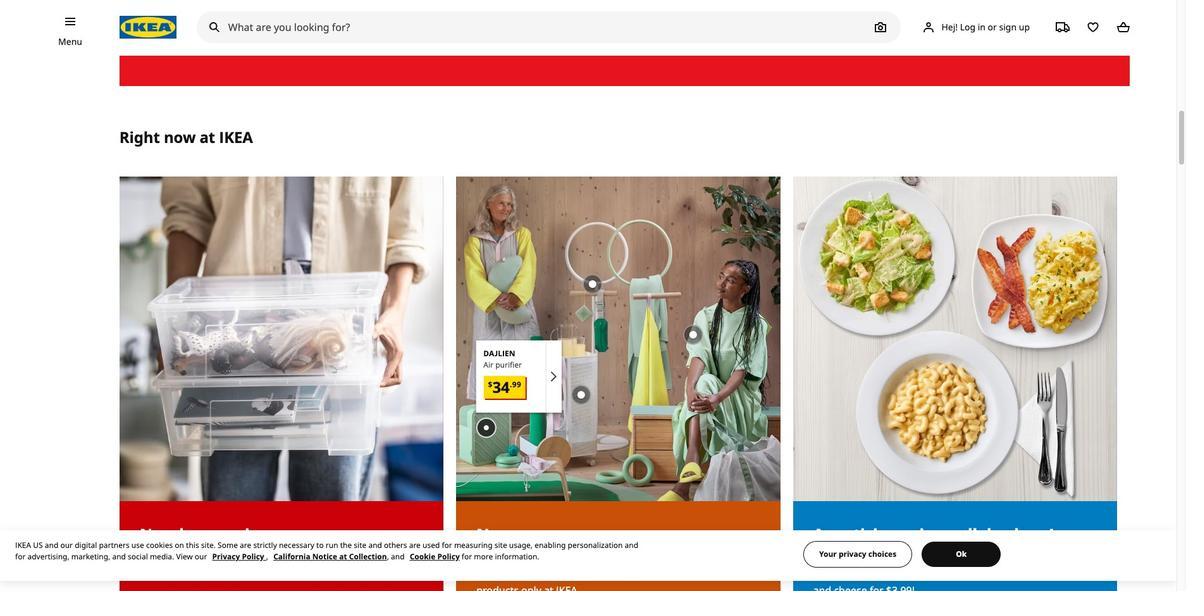 Task type: describe. For each thing, give the bounding box(es) containing it.
salad
[[887, 567, 912, 581]]

digital
[[75, 540, 97, 551]]

explore
[[632, 567, 668, 581]]

bacon
[[999, 550, 1028, 564]]

dajlien air purifier
[[484, 348, 522, 371]]

$3.99!
[[887, 583, 915, 591]]

ikea us and our digital partners use cookies on this site. some are strictly necessary to run the site and others are used for measuring site usage, enabling personalization and for advertising, marketing, and social media. view our
[[15, 540, 639, 562]]

resolution
[[590, 550, 638, 564]]

the
[[340, 540, 352, 551]]

year's
[[560, 550, 588, 564]]

find your store
[[165, 38, 222, 48]]

2 , from the left
[[387, 551, 389, 562]]

2 are from the left
[[409, 540, 421, 551]]

your
[[820, 549, 837, 559]]

cookies
[[146, 540, 173, 551]]

and down 'ok'
[[959, 567, 978, 581]]

99
[[512, 379, 521, 390]]

décor
[[140, 567, 167, 581]]

these
[[203, 550, 229, 564]]

find
[[165, 38, 181, 48]]

new inside new lower prices check out all these new lower prices on furniture, storage, décor and more.
[[232, 550, 252, 564]]

delicious
[[1027, 567, 1069, 581]]

you
[[596, 523, 625, 545]]

plus,
[[607, 567, 630, 581]]

hej!
[[942, 21, 958, 33]]

range.
[[574, 567, 604, 581]]

stick
[[477, 550, 499, 564]]

us
[[33, 540, 43, 551]]

at inside new year, new you stick to that new year's resolution with dajlien, our new workout equipment range. plus, explore other fresh new products only at ikea.
[[544, 583, 554, 591]]

used
[[423, 540, 440, 551]]

hej! log in or sign up link
[[907, 15, 1046, 40]]

use
[[132, 540, 144, 551]]

usage,
[[509, 540, 533, 551]]

or
[[988, 21, 997, 33]]

Search by product text field
[[197, 11, 902, 43]]

privacy
[[212, 551, 240, 562]]

cookie
[[410, 551, 436, 562]]

others
[[384, 540, 407, 551]]

other
[[670, 567, 696, 581]]

your inside button
[[183, 38, 201, 48]]

for right used
[[442, 540, 452, 551]]

out
[[171, 550, 187, 564]]

ok button
[[922, 542, 1001, 567]]

some
[[218, 540, 238, 551]]

2 horizontal spatial new
[[536, 550, 557, 564]]

media.
[[150, 551, 174, 562]]

mac
[[1072, 567, 1092, 581]]

appetizing prices, all day long! visit your local store until 8/1/24 to get bacon and eggs for $1.99, a caesar salad for $2.99 and a plate of delicious mac and cheese for $3.99!
[[814, 523, 1092, 591]]

hej! log in or sign up
[[942, 21, 1030, 33]]

now
[[164, 127, 196, 148]]

personalization
[[568, 540, 623, 551]]

privacy policy , california notice at collection , and cookie policy for more information.
[[212, 551, 540, 562]]

and up delicious
[[1030, 550, 1049, 564]]

1 horizontal spatial lower
[[254, 550, 281, 564]]

find your store button
[[150, 31, 237, 56]]

day
[[982, 523, 1011, 545]]

only
[[522, 583, 542, 591]]

34
[[493, 377, 510, 398]]

that
[[514, 550, 533, 564]]

choices
[[869, 549, 897, 559]]

strictly
[[253, 540, 277, 551]]

in
[[978, 21, 986, 33]]

new lower prices check out all these new lower prices on furniture, storage, décor and more.
[[140, 523, 416, 581]]

0 horizontal spatial our
[[60, 540, 73, 551]]

eggs
[[1051, 550, 1074, 564]]

necessary
[[279, 540, 315, 551]]

privacy
[[839, 549, 867, 559]]

local
[[860, 550, 882, 564]]

$1.99,
[[814, 567, 841, 581]]

our inside new year, new you stick to that new year's resolution with dajlien, our new workout equipment range. plus, explore other fresh new products only at ikea.
[[709, 550, 726, 564]]

1 site from the left
[[354, 540, 367, 551]]

new up year's at the bottom
[[559, 523, 592, 545]]

0 horizontal spatial prices
[[228, 523, 275, 545]]

all inside appetizing prices, all day long! visit your local store until 8/1/24 to get bacon and eggs for $1.99, a caesar salad for $2.99 and a plate of delicious mac and cheese for $3.99!
[[959, 523, 978, 545]]

$2.99
[[931, 567, 957, 581]]

storage,
[[377, 550, 416, 564]]

store inside appetizing prices, all day long! visit your local store until 8/1/24 to get bacon and eggs for $1.99, a caesar salad for $2.99 and a plate of delicious mac and cheese for $3.99!
[[885, 550, 909, 564]]

place setting image
[[456, 177, 781, 501]]

advertising,
[[28, 551, 69, 562]]

social
[[128, 551, 148, 562]]

new for new lower prices
[[140, 523, 175, 545]]

2 site from the left
[[495, 540, 507, 551]]

enabling
[[535, 540, 566, 551]]

new year, new you stick to that new year's resolution with dajlien, our new workout equipment range. plus, explore other fresh new products only at ikea.
[[477, 523, 748, 591]]

for down measuring
[[462, 551, 472, 562]]

prices,
[[903, 523, 955, 545]]

caesar
[[852, 567, 884, 581]]

ikea inside ikea us and our digital partners use cookies on this site. some are strictly necessary to run the site and others are used for measuring site usage, enabling personalization and for advertising, marketing, and social media. view our
[[15, 540, 31, 551]]

and up advertising, in the left of the page
[[45, 540, 58, 551]]



Task type: vqa. For each thing, say whether or not it's contained in the screenshot.
A person's hand holds a paintbrush and applies gray paint to the top surface of a piece of untreated pine furniture. image
no



Task type: locate. For each thing, give the bounding box(es) containing it.
dajlien
[[484, 348, 516, 359]]

0 horizontal spatial all
[[190, 550, 201, 564]]

prices left notice
[[283, 550, 312, 564]]

right now at ikea
[[119, 127, 253, 148]]

0 horizontal spatial store
[[203, 38, 222, 48]]

0 vertical spatial store
[[203, 38, 222, 48]]

your right the find
[[183, 38, 201, 48]]

your privacy choices
[[820, 549, 897, 559]]

0 horizontal spatial site
[[354, 540, 367, 551]]

1 horizontal spatial ,
[[387, 551, 389, 562]]

0 horizontal spatial ikea
[[15, 540, 31, 551]]

to right 'ok'
[[968, 550, 978, 564]]

ikea right now
[[219, 127, 253, 148]]

and left with
[[625, 540, 639, 551]]

0 horizontal spatial are
[[240, 540, 251, 551]]

dajlien,
[[664, 550, 707, 564]]

new up 'media.' at the bottom left
[[140, 523, 175, 545]]

are
[[240, 540, 251, 551], [409, 540, 421, 551]]

products
[[477, 583, 519, 591]]

your privacy choices button
[[804, 541, 913, 568]]

at
[[200, 127, 215, 148], [339, 551, 347, 562], [544, 583, 554, 591]]

california notice at collection link
[[274, 551, 387, 562]]

log
[[961, 21, 976, 33]]

for down until
[[915, 567, 929, 581]]

at right now
[[200, 127, 215, 148]]

1 horizontal spatial site
[[495, 540, 507, 551]]

our up fresh at the bottom of the page
[[709, 550, 726, 564]]

ok
[[957, 549, 967, 559]]

your inside appetizing prices, all day long! visit your local store until 8/1/24 to get bacon and eggs for $1.99, a caesar salad for $2.99 and a plate of delicious mac and cheese for $3.99!
[[836, 550, 858, 564]]

for left advertising, in the left of the page
[[15, 551, 26, 562]]

0 horizontal spatial policy
[[242, 551, 264, 562]]

information.
[[495, 551, 540, 562]]

up
[[1019, 21, 1030, 33]]

your
[[183, 38, 201, 48], [836, 550, 858, 564]]

your right visit
[[836, 550, 858, 564]]

plate
[[989, 567, 1012, 581]]

on
[[175, 540, 184, 551], [314, 550, 327, 564]]

collection
[[349, 551, 387, 562]]

marketing,
[[71, 551, 110, 562]]

fresh
[[699, 567, 723, 581]]

1 vertical spatial lower
[[254, 550, 281, 564]]

site
[[354, 540, 367, 551], [495, 540, 507, 551]]

0 vertical spatial your
[[183, 38, 201, 48]]

privacy policy link
[[212, 551, 266, 562]]

partners
[[99, 540, 130, 551]]

and down $1.99,
[[814, 583, 832, 591]]

at down equipment
[[544, 583, 554, 591]]

policy down used
[[438, 551, 460, 562]]

new right dajlien,
[[729, 550, 748, 564]]

1 horizontal spatial new
[[477, 523, 512, 545]]

all inside new lower prices check out all these new lower prices on furniture, storage, décor and more.
[[190, 550, 201, 564]]

new inside new lower prices check out all these new lower prices on furniture, storage, décor and more.
[[140, 523, 175, 545]]

0 horizontal spatial ,
[[266, 551, 268, 562]]

1 a from the left
[[844, 567, 849, 581]]

and up privacy policy , california notice at collection , and cookie policy for more information.
[[369, 540, 382, 551]]

1 vertical spatial store
[[885, 550, 909, 564]]

and down the partners on the left bottom of page
[[112, 551, 126, 562]]

view
[[176, 551, 193, 562]]

for up mac on the right
[[1077, 550, 1091, 564]]

right
[[119, 127, 160, 148]]

products shown on image element
[[476, 341, 562, 413]]

plates of food image
[[793, 177, 1118, 501]]

cheese
[[834, 583, 868, 591]]

1 horizontal spatial a
[[980, 567, 986, 581]]

purifier
[[496, 360, 522, 371]]

a
[[844, 567, 849, 581], [980, 567, 986, 581]]

site.
[[201, 540, 216, 551]]

1 vertical spatial all
[[190, 550, 201, 564]]

2 a from the left
[[980, 567, 986, 581]]

1 horizontal spatial ikea
[[219, 127, 253, 148]]

are up privacy policy link
[[240, 540, 251, 551]]

$ 34 . 99
[[488, 377, 521, 398]]

1 are from the left
[[240, 540, 251, 551]]

0 horizontal spatial lower
[[179, 523, 224, 545]]

our
[[60, 540, 73, 551], [709, 550, 726, 564], [195, 551, 207, 562]]

0 horizontal spatial to
[[316, 540, 324, 551]]

to inside ikea us and our digital partners use cookies on this site. some are strictly necessary to run the site and others are used for measuring site usage, enabling personalization and for advertising, marketing, and social media. view our
[[316, 540, 324, 551]]

34 tooltip
[[476, 341, 562, 413]]

our left digital
[[60, 540, 73, 551]]

new
[[559, 523, 592, 545], [232, 550, 252, 564], [729, 550, 748, 564], [726, 567, 746, 581]]

until
[[912, 550, 933, 564]]

ikea.
[[556, 583, 580, 591]]

0 vertical spatial prices
[[228, 523, 275, 545]]

this
[[186, 540, 199, 551]]

new right fresh at the bottom of the page
[[726, 567, 746, 581]]

workout
[[477, 567, 516, 581]]

sign
[[1000, 21, 1017, 33]]

2 vertical spatial at
[[544, 583, 554, 591]]

2 horizontal spatial to
[[968, 550, 978, 564]]

run
[[326, 540, 338, 551]]

2 policy from the left
[[438, 551, 460, 562]]

all up 'ok'
[[959, 523, 978, 545]]

more.
[[190, 567, 218, 581]]

more
[[474, 551, 493, 562]]

year,
[[516, 523, 555, 545]]

prices
[[228, 523, 275, 545], [283, 550, 312, 564]]

equipment
[[519, 567, 571, 581]]

0 horizontal spatial a
[[844, 567, 849, 581]]

1 horizontal spatial to
[[501, 550, 511, 564]]

to left that
[[501, 550, 511, 564]]

on inside new lower prices check out all these new lower prices on furniture, storage, décor and more.
[[314, 550, 327, 564]]

1 horizontal spatial policy
[[438, 551, 460, 562]]

visit
[[814, 550, 833, 564]]

a up 'cheese'
[[844, 567, 849, 581]]

0 horizontal spatial on
[[175, 540, 184, 551]]

furniture,
[[330, 550, 375, 564]]

store up salad at right
[[885, 550, 909, 564]]

ikea logotype, go to start page image
[[119, 16, 176, 39]]

, down others
[[387, 551, 389, 562]]

at down 'the'
[[339, 551, 347, 562]]

new for new year, new you
[[477, 523, 512, 545]]

and
[[45, 540, 58, 551], [369, 540, 382, 551], [625, 540, 639, 551], [1030, 550, 1049, 564], [112, 551, 126, 562], [391, 551, 405, 562], [169, 567, 188, 581], [959, 567, 978, 581], [814, 583, 832, 591]]

on inside ikea us and our digital partners use cookies on this site. some are strictly necessary to run the site and others are used for measuring site usage, enabling personalization and for advertising, marketing, and social media. view our
[[175, 540, 184, 551]]

our down 'site.'
[[195, 551, 207, 562]]

get
[[980, 550, 996, 564]]

1 horizontal spatial store
[[885, 550, 909, 564]]

1 vertical spatial ikea
[[15, 540, 31, 551]]

store
[[203, 38, 222, 48], [885, 550, 909, 564]]

ikea left us
[[15, 540, 31, 551]]

for down caesar
[[870, 583, 884, 591]]

1 horizontal spatial on
[[314, 550, 327, 564]]

measuring
[[454, 540, 493, 551]]

1 vertical spatial at
[[339, 551, 347, 562]]

1 , from the left
[[266, 551, 268, 562]]

menu
[[58, 35, 82, 47]]

8/1/24
[[936, 550, 965, 564]]

, down strictly
[[266, 551, 268, 562]]

2 horizontal spatial our
[[709, 550, 726, 564]]

prices up privacy policy link
[[228, 523, 275, 545]]

new up stick
[[477, 523, 512, 545]]

new up equipment
[[536, 550, 557, 564]]

air
[[484, 360, 494, 371]]

0 vertical spatial lower
[[179, 523, 224, 545]]

1 horizontal spatial at
[[339, 551, 347, 562]]

0 vertical spatial all
[[959, 523, 978, 545]]

1 vertical spatial your
[[836, 550, 858, 564]]

1 horizontal spatial prices
[[283, 550, 312, 564]]

site up the collection
[[354, 540, 367, 551]]

to inside appetizing prices, all day long! visit your local store until 8/1/24 to get bacon and eggs for $1.99, a caesar salad for $2.99 and a plate of delicious mac and cheese for $3.99!
[[968, 550, 978, 564]]

to left run
[[316, 540, 324, 551]]

menu button
[[58, 35, 82, 49]]

0 horizontal spatial at
[[200, 127, 215, 148]]

all right out
[[190, 550, 201, 564]]

and down out
[[169, 567, 188, 581]]

site up information. on the left
[[495, 540, 507, 551]]

1 horizontal spatial all
[[959, 523, 978, 545]]

appetizing
[[814, 523, 899, 545]]

long!
[[1015, 523, 1054, 545]]

lower
[[179, 523, 224, 545], [254, 550, 281, 564]]

2 horizontal spatial at
[[544, 583, 554, 591]]

1 horizontal spatial our
[[195, 551, 207, 562]]

,
[[266, 551, 268, 562], [387, 551, 389, 562]]

policy down strictly
[[242, 551, 264, 562]]

new right these
[[232, 550, 252, 564]]

a down get
[[980, 567, 986, 581]]

0 horizontal spatial your
[[183, 38, 201, 48]]

.
[[510, 379, 512, 390]]

1 policy from the left
[[242, 551, 264, 562]]

0 vertical spatial at
[[200, 127, 215, 148]]

store right the find
[[203, 38, 222, 48]]

and down others
[[391, 551, 405, 562]]

None search field
[[197, 11, 902, 43]]

1 vertical spatial prices
[[283, 550, 312, 564]]

are up the cookie at the left
[[409, 540, 421, 551]]

1 horizontal spatial your
[[836, 550, 858, 564]]

0 horizontal spatial new
[[140, 523, 175, 545]]

0 vertical spatial ikea
[[219, 127, 253, 148]]

storage bin image
[[119, 177, 444, 501]]

to inside new year, new you stick to that new year's resolution with dajlien, our new workout equipment range. plus, explore other fresh new products only at ikea.
[[501, 550, 511, 564]]

$
[[488, 379, 493, 390]]

store inside button
[[203, 38, 222, 48]]

cookie policy link
[[410, 551, 460, 562]]

1 horizontal spatial are
[[409, 540, 421, 551]]

and inside new lower prices check out all these new lower prices on furniture, storage, décor and more.
[[169, 567, 188, 581]]



